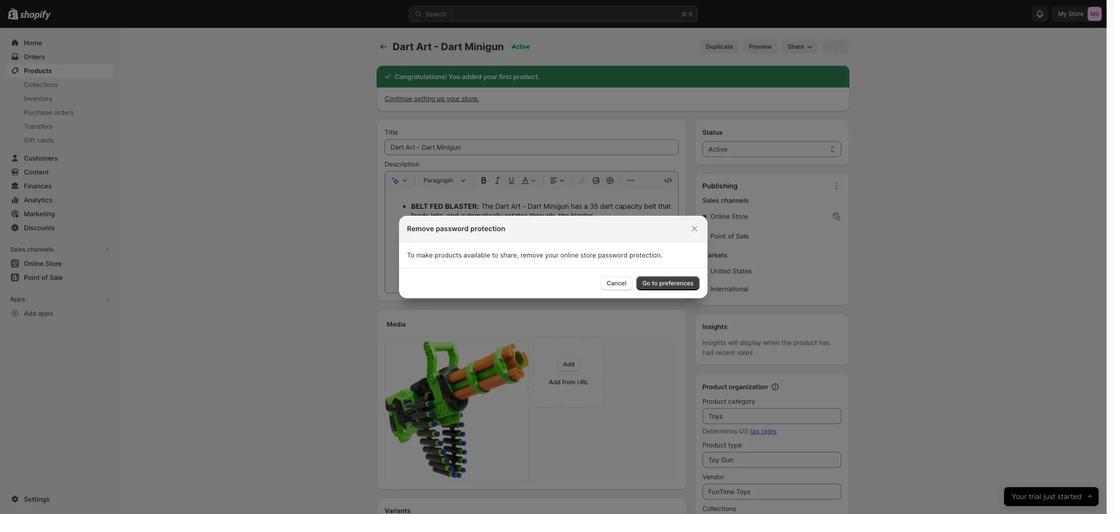 Task type: vqa. For each thing, say whether or not it's contained in the screenshot.
Duplicate
yes



Task type: describe. For each thing, give the bounding box(es) containing it.
store
[[581, 251, 597, 259]]

orders
[[54, 109, 74, 117]]

purchase orders
[[24, 109, 74, 117]]

insights for insights will display when the product has had recent sales
[[703, 339, 727, 347]]

recent
[[716, 349, 736, 357]]

make
[[417, 251, 433, 259]]

settings
[[24, 496, 50, 504]]

sales channels inside button
[[10, 246, 53, 253]]

home link
[[6, 36, 114, 50]]

insights for insights
[[703, 323, 728, 331]]

product type
[[703, 442, 742, 450]]

inventory link
[[6, 92, 114, 106]]

united
[[711, 267, 731, 275]]

-
[[434, 41, 439, 53]]

category
[[729, 398, 756, 406]]

had
[[703, 349, 714, 357]]

rates
[[762, 428, 777, 436]]

preview
[[749, 43, 772, 50]]

cancel button
[[601, 277, 633, 291]]

gift cards link
[[6, 133, 114, 147]]

store.
[[462, 95, 480, 103]]

transfers
[[24, 122, 53, 130]]

point
[[711, 233, 726, 240]]

gift cards
[[24, 136, 54, 144]]

go to preferences link
[[637, 277, 700, 291]]

apps
[[38, 310, 53, 318]]

duplicate button
[[701, 40, 740, 54]]

add for add apps
[[24, 310, 36, 318]]

channels inside sales channels button
[[27, 246, 53, 253]]

will
[[729, 339, 738, 347]]

2 dart from the left
[[441, 41, 463, 53]]

remove
[[407, 225, 434, 233]]

products
[[24, 67, 52, 75]]

determines us tax rates
[[703, 428, 777, 436]]

apps
[[10, 296, 25, 303]]

add button
[[557, 358, 581, 372]]

organization
[[729, 383, 768, 391]]

sales
[[738, 349, 753, 357]]

share,
[[500, 251, 519, 259]]

protection.
[[630, 251, 663, 259]]

added
[[462, 73, 482, 81]]

your inside remove password protection dialog
[[545, 251, 559, 259]]

active for status
[[709, 145, 728, 153]]

to
[[407, 251, 415, 259]]

purchase orders link
[[6, 106, 114, 120]]

discounts
[[24, 224, 55, 232]]

continue
[[385, 95, 412, 103]]

states
[[733, 267, 753, 275]]

products link
[[6, 64, 114, 78]]

apps button
[[6, 293, 114, 307]]

add for add
[[563, 361, 575, 368]]

protection
[[471, 225, 506, 233]]

title
[[385, 128, 398, 136]]

go
[[643, 280, 651, 287]]

online
[[561, 251, 579, 259]]

cards
[[37, 136, 54, 144]]

vendor
[[703, 474, 725, 481]]

publishing
[[703, 182, 738, 190]]

product
[[794, 339, 818, 347]]

art
[[416, 41, 432, 53]]

store
[[732, 213, 748, 221]]

description
[[385, 160, 420, 168]]

determines
[[703, 428, 738, 436]]

has
[[820, 339, 830, 347]]

home
[[24, 39, 42, 47]]

add apps
[[24, 310, 53, 318]]

of
[[728, 233, 735, 240]]

tax
[[751, 428, 760, 436]]

shopify image
[[20, 10, 51, 20]]

k
[[689, 10, 694, 18]]

product for product organization
[[703, 383, 728, 391]]



Task type: locate. For each thing, give the bounding box(es) containing it.
first
[[499, 73, 512, 81]]

go to preferences
[[643, 280, 694, 287]]

⌘ k
[[682, 10, 694, 18]]

password up products
[[436, 225, 469, 233]]

remove password protection
[[407, 225, 506, 233]]

0 vertical spatial add
[[24, 310, 36, 318]]

minigun
[[465, 41, 504, 53]]

0 horizontal spatial sales
[[10, 246, 26, 253]]

1 vertical spatial collections
[[703, 505, 737, 513]]

your for store.
[[447, 95, 460, 103]]

discounts link
[[6, 221, 114, 235]]

preferences
[[660, 280, 694, 287]]

purchase
[[24, 109, 52, 117]]

0 horizontal spatial collections
[[24, 81, 58, 89]]

remove
[[521, 251, 544, 259]]

0 vertical spatial collections
[[24, 81, 58, 89]]

active up 'product.'
[[512, 43, 530, 50]]

channels
[[721, 197, 749, 205], [27, 246, 53, 253]]

active for dart art - dart minigun
[[512, 43, 530, 50]]

1 horizontal spatial sales channels
[[703, 197, 749, 205]]

us
[[740, 428, 749, 436]]

product.
[[514, 73, 540, 81]]

your left online
[[545, 251, 559, 259]]

congratulations! you added your first product.
[[395, 73, 540, 81]]

united states
[[711, 267, 753, 275]]

0 horizontal spatial active
[[512, 43, 530, 50]]

available
[[464, 251, 491, 259]]

1 horizontal spatial your
[[484, 73, 498, 81]]

0 horizontal spatial sales channels
[[10, 246, 53, 253]]

type
[[729, 442, 742, 450]]

3 product from the top
[[703, 442, 727, 450]]

product up product category
[[703, 383, 728, 391]]

0 horizontal spatial dart
[[393, 41, 414, 53]]

1 vertical spatial sales
[[10, 246, 26, 253]]

gift
[[24, 136, 35, 144]]

product category
[[703, 398, 756, 406]]

your for first
[[484, 73, 498, 81]]

0 vertical spatial product
[[703, 383, 728, 391]]

1 vertical spatial to
[[652, 280, 658, 287]]

1 horizontal spatial to
[[652, 280, 658, 287]]

1 vertical spatial active
[[709, 145, 728, 153]]

add apps button
[[6, 307, 114, 321]]

0 horizontal spatial add
[[24, 310, 36, 318]]

1 vertical spatial password
[[598, 251, 628, 259]]

cancel
[[607, 280, 627, 287]]

dart art - dart minigun
[[393, 41, 504, 53]]

1 vertical spatial your
[[447, 95, 460, 103]]

insights will display when the product has had recent sales
[[703, 339, 830, 357]]

0 vertical spatial to
[[492, 251, 499, 259]]

0 horizontal spatial your
[[447, 95, 460, 103]]

0 horizontal spatial channels
[[27, 246, 53, 253]]

0 vertical spatial insights
[[703, 323, 728, 331]]

to right 'go'
[[652, 280, 658, 287]]

your left first
[[484, 73, 498, 81]]

password
[[436, 225, 469, 233], [598, 251, 628, 259]]

sales channels down discounts
[[10, 246, 53, 253]]

you
[[449, 73, 461, 81]]

sales down discounts
[[10, 246, 26, 253]]

inventory
[[24, 95, 53, 103]]

online store
[[711, 213, 748, 221]]

the
[[782, 339, 792, 347]]

point of sale
[[711, 233, 749, 240]]

status
[[703, 128, 723, 136]]

display
[[740, 339, 762, 347]]

continue setting up your store.
[[385, 95, 480, 103]]

insights
[[703, 323, 728, 331], [703, 339, 727, 347]]

1 insights from the top
[[703, 323, 728, 331]]

international
[[711, 285, 749, 293]]

product for product type
[[703, 442, 727, 450]]

channels down discounts
[[27, 246, 53, 253]]

dart right -
[[441, 41, 463, 53]]

1 vertical spatial product
[[703, 398, 727, 406]]

password right the store
[[598, 251, 628, 259]]

0 vertical spatial your
[[484, 73, 498, 81]]

2 horizontal spatial your
[[545, 251, 559, 259]]

insights inside the insights will display when the product has had recent sales
[[703, 339, 727, 347]]

collections
[[24, 81, 58, 89], [703, 505, 737, 513]]

2 product from the top
[[703, 398, 727, 406]]

sale
[[736, 233, 749, 240]]

1 horizontal spatial active
[[709, 145, 728, 153]]

1 horizontal spatial sales
[[703, 197, 720, 205]]

sales channels button
[[6, 243, 114, 257]]

markets
[[703, 251, 728, 259]]

2 insights from the top
[[703, 339, 727, 347]]

1 horizontal spatial password
[[598, 251, 628, 259]]

0 vertical spatial active
[[512, 43, 530, 50]]

add
[[24, 310, 36, 318], [563, 361, 575, 368]]

1 horizontal spatial channels
[[721, 197, 749, 205]]

⌘
[[682, 10, 688, 18]]

product organization
[[703, 383, 768, 391]]

collections down vendor on the right bottom of the page
[[703, 505, 737, 513]]

0 vertical spatial sales channels
[[703, 197, 749, 205]]

0 horizontal spatial password
[[436, 225, 469, 233]]

sales
[[703, 197, 720, 205], [10, 246, 26, 253]]

1 product from the top
[[703, 383, 728, 391]]

congratulations!
[[395, 73, 447, 81]]

product for product category
[[703, 398, 727, 406]]

settings link
[[6, 493, 114, 507]]

dart left the art
[[393, 41, 414, 53]]

1 horizontal spatial collections
[[703, 505, 737, 513]]

1 vertical spatial insights
[[703, 339, 727, 347]]

sales down publishing
[[703, 197, 720, 205]]

collections link
[[6, 78, 114, 92]]

search
[[426, 10, 447, 18]]

channels up store
[[721, 197, 749, 205]]

1 vertical spatial add
[[563, 361, 575, 368]]

2 vertical spatial your
[[545, 251, 559, 259]]

1 dart from the left
[[393, 41, 414, 53]]

when
[[764, 339, 780, 347]]

1 horizontal spatial dart
[[441, 41, 463, 53]]

product down "product organization"
[[703, 398, 727, 406]]

preview button
[[744, 40, 778, 54]]

to make products available to share, remove your online store password protection.
[[407, 251, 663, 259]]

to left the share,
[[492, 251, 499, 259]]

0 horizontal spatial to
[[492, 251, 499, 259]]

0 vertical spatial password
[[436, 225, 469, 233]]

continue setting up your store. link
[[385, 95, 480, 103]]

2 vertical spatial product
[[703, 442, 727, 450]]

1 horizontal spatial add
[[563, 361, 575, 368]]

active
[[512, 43, 530, 50], [709, 145, 728, 153]]

active down status
[[709, 145, 728, 153]]

online
[[711, 213, 730, 221]]

product down determines
[[703, 442, 727, 450]]

duplicate
[[707, 43, 734, 50]]

1 vertical spatial sales channels
[[10, 246, 53, 253]]

products
[[435, 251, 462, 259]]

remove password protection dialog
[[0, 216, 1107, 299]]

0 vertical spatial channels
[[721, 197, 749, 205]]

setting
[[414, 95, 435, 103]]

collections up 'inventory'
[[24, 81, 58, 89]]

tax rates link
[[751, 428, 777, 436]]

your right up
[[447, 95, 460, 103]]

transfers link
[[6, 120, 114, 133]]

sales inside button
[[10, 246, 26, 253]]

1 vertical spatial channels
[[27, 246, 53, 253]]

0 vertical spatial sales
[[703, 197, 720, 205]]

sales channels down publishing
[[703, 197, 749, 205]]

up
[[437, 95, 445, 103]]



